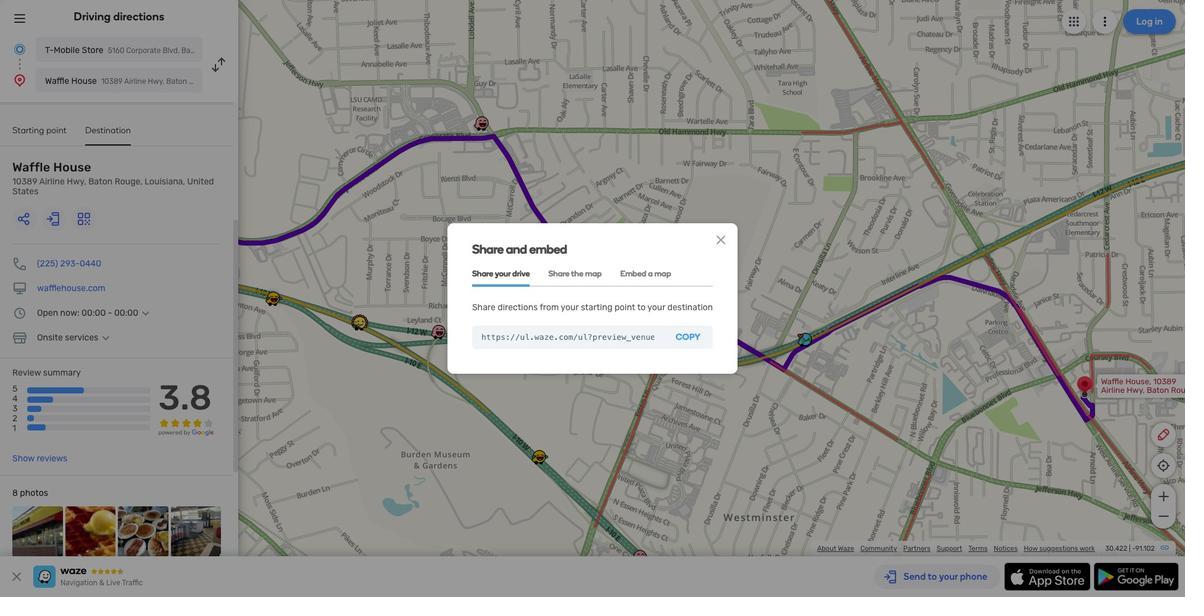 Task type: locate. For each thing, give the bounding box(es) containing it.
map right the
[[586, 269, 602, 278]]

waffle inside waffle house 10389 airline hwy, baton rouge, louisiana, united states
[[12, 160, 50, 175]]

00:00
[[82, 308, 106, 319], [114, 308, 138, 319]]

1 vertical spatial directions
[[498, 302, 538, 313]]

0 horizontal spatial directions
[[113, 10, 165, 23]]

t- left the store,
[[121, 227, 129, 237]]

waffle left house,
[[1102, 377, 1124, 387]]

support
[[937, 545, 963, 553]]

&
[[99, 579, 104, 588]]

5160
[[108, 46, 125, 55], [179, 227, 197, 237]]

share for share your drive
[[472, 269, 494, 278]]

point
[[46, 125, 67, 136], [615, 302, 636, 313]]

1 horizontal spatial directions
[[498, 302, 538, 313]]

waffle down starting point button on the top
[[12, 160, 50, 175]]

1 vertical spatial united
[[187, 177, 214, 187]]

rouge, for store
[[204, 46, 228, 55]]

share left the
[[549, 269, 570, 278]]

share left drive
[[472, 269, 494, 278]]

live
[[106, 579, 120, 588]]

airline for house,
[[1102, 386, 1126, 395]]

2 vertical spatial rouge,
[[121, 245, 147, 254]]

1 vertical spatial waffle
[[12, 160, 50, 175]]

1
[[12, 424, 16, 435]]

5160 right store
[[108, 46, 125, 55]]

1 vertical spatial corporate
[[121, 236, 158, 245]]

1 horizontal spatial hwy,
[[1128, 386, 1146, 395]]

0 vertical spatial waffle
[[45, 76, 69, 86]]

1 horizontal spatial your
[[561, 302, 579, 313]]

waffle right "location" icon
[[45, 76, 69, 86]]

0 vertical spatial -
[[108, 308, 112, 319]]

0 horizontal spatial 00:00
[[82, 308, 106, 319]]

about waze link
[[818, 545, 855, 553]]

10389 inside waffle house, 10389 airline hwy, baton ro
[[1154, 377, 1177, 387]]

chevron down image
[[138, 309, 153, 319], [98, 334, 113, 343]]

5 4 3 2 1
[[12, 384, 18, 435]]

house inside waffle house 10389 airline hwy, baton rouge, louisiana, united states
[[53, 160, 91, 175]]

baton
[[182, 46, 202, 55], [88, 177, 113, 187], [181, 236, 203, 245], [1148, 386, 1170, 395]]

0 vertical spatial blvd,
[[163, 46, 180, 55]]

united
[[230, 46, 253, 55], [187, 177, 214, 187], [149, 245, 174, 254]]

t-mobile store 5160 corporate blvd, baton rouge, united states
[[45, 45, 277, 56]]

states inside waffle house 10389 airline hwy, baton rouge, louisiana, united states
[[12, 187, 38, 197]]

91.102
[[1136, 545, 1156, 553]]

5
[[12, 384, 17, 395]]

t- inside t-mobile store, 5160 corporate blvd, baton rouge, united states
[[121, 227, 129, 237]]

1 horizontal spatial chevron down image
[[138, 309, 153, 319]]

0 vertical spatial 5160
[[108, 46, 125, 55]]

house for waffle house
[[71, 76, 97, 86]]

services
[[65, 333, 98, 343]]

location image
[[12, 73, 27, 88]]

hwy,
[[67, 177, 86, 187], [1128, 386, 1146, 395]]

blvd, for store,
[[160, 236, 179, 245]]

review
[[12, 368, 41, 379]]

5160 right the store,
[[179, 227, 197, 237]]

1 vertical spatial blvd,
[[160, 236, 179, 245]]

1 vertical spatial rouge,
[[115, 177, 143, 187]]

mobile left store
[[54, 45, 80, 56]]

0 horizontal spatial 10389
[[12, 177, 37, 187]]

reviews
[[37, 454, 67, 465]]

airline left house,
[[1102, 386, 1126, 395]]

10389 down starting point button on the top
[[12, 177, 37, 187]]

copy button
[[664, 326, 713, 350]]

0 vertical spatial chevron down image
[[138, 309, 153, 319]]

open now: 00:00 - 00:00 button
[[37, 308, 153, 319]]

0 vertical spatial 10389
[[12, 177, 37, 187]]

- right the |
[[1133, 545, 1136, 553]]

1 horizontal spatial map
[[655, 269, 672, 278]]

blvd, down louisiana,
[[160, 236, 179, 245]]

hwy, inside waffle house 10389 airline hwy, baton rouge, louisiana, united states
[[67, 177, 86, 187]]

waffle
[[45, 76, 69, 86], [12, 160, 50, 175], [1102, 377, 1124, 387]]

image 2 of waffle house, baton rouge image
[[65, 507, 116, 558]]

1 vertical spatial chevron down image
[[98, 334, 113, 343]]

0 vertical spatial corporate
[[126, 46, 161, 55]]

0 horizontal spatial states
[[12, 187, 38, 197]]

share down share your drive link
[[472, 302, 496, 313]]

mobile left the store,
[[129, 227, 153, 237]]

about
[[818, 545, 837, 553]]

2 horizontal spatial states
[[254, 46, 277, 55]]

0 horizontal spatial point
[[46, 125, 67, 136]]

united for waffle house
[[187, 177, 214, 187]]

call image
[[12, 257, 27, 272]]

10389 right house,
[[1154, 377, 1177, 387]]

house,
[[1126, 377, 1152, 387]]

chevron down image inside onsite services button
[[98, 334, 113, 343]]

0 vertical spatial rouge,
[[204, 46, 228, 55]]

t- right the current location 'icon'
[[45, 45, 54, 56]]

corporate inside t-mobile store 5160 corporate blvd, baton rouge, united states
[[126, 46, 161, 55]]

corporate inside t-mobile store, 5160 corporate blvd, baton rouge, united states
[[121, 236, 158, 245]]

2 horizontal spatial united
[[230, 46, 253, 55]]

image 4 of waffle house, baton rouge image
[[171, 507, 221, 558]]

None field
[[472, 326, 664, 350]]

1 vertical spatial -
[[1133, 545, 1136, 553]]

waffle inside waffle house, 10389 airline hwy, baton ro
[[1102, 377, 1124, 387]]

baton inside t-mobile store, 5160 corporate blvd, baton rouge, united states
[[181, 236, 203, 245]]

1 vertical spatial house
[[53, 160, 91, 175]]

united inside t-mobile store, 5160 corporate blvd, baton rouge, united states
[[149, 245, 174, 254]]

1 horizontal spatial airline
[[1102, 386, 1126, 395]]

hwy, inside waffle house, 10389 airline hwy, baton ro
[[1128, 386, 1146, 395]]

(225)
[[37, 259, 58, 269]]

map
[[586, 269, 602, 278], [655, 269, 672, 278]]

point right starting
[[46, 125, 67, 136]]

rouge, inside t-mobile store 5160 corporate blvd, baton rouge, united states
[[204, 46, 228, 55]]

1 horizontal spatial point
[[615, 302, 636, 313]]

10389 for house
[[12, 177, 37, 187]]

drive
[[513, 269, 530, 278]]

10389
[[12, 177, 37, 187], [1154, 377, 1177, 387]]

0 horizontal spatial chevron down image
[[98, 334, 113, 343]]

1 horizontal spatial t-
[[121, 227, 129, 237]]

0 vertical spatial mobile
[[54, 45, 80, 56]]

1 horizontal spatial 00:00
[[114, 308, 138, 319]]

0 vertical spatial point
[[46, 125, 67, 136]]

directions up t-mobile store 5160 corporate blvd, baton rouge, united states
[[113, 10, 165, 23]]

1 horizontal spatial 10389
[[1154, 377, 1177, 387]]

map right a
[[655, 269, 672, 278]]

corporate for store,
[[121, 236, 158, 245]]

support link
[[937, 545, 963, 553]]

airline inside waffle house 10389 airline hwy, baton rouge, louisiana, united states
[[39, 177, 65, 187]]

1 vertical spatial airline
[[1102, 386, 1126, 395]]

traffic
[[122, 579, 143, 588]]

10389 inside waffle house 10389 airline hwy, baton rouge, louisiana, united states
[[12, 177, 37, 187]]

airline inside waffle house, 10389 airline hwy, baton ro
[[1102, 386, 1126, 395]]

0 vertical spatial airline
[[39, 177, 65, 187]]

0 horizontal spatial airline
[[39, 177, 65, 187]]

point left to
[[615, 302, 636, 313]]

directions
[[113, 10, 165, 23], [498, 302, 538, 313]]

0 horizontal spatial united
[[149, 245, 174, 254]]

mobile for store
[[54, 45, 80, 56]]

terms
[[969, 545, 988, 553]]

review summary
[[12, 368, 81, 379]]

destination button
[[85, 125, 131, 146]]

united inside waffle house 10389 airline hwy, baton rouge, louisiana, united states
[[187, 177, 214, 187]]

now:
[[60, 308, 79, 319]]

waffle for waffle house
[[45, 76, 69, 86]]

image 3 of waffle house, baton rouge image
[[118, 507, 168, 558]]

house down starting point button on the top
[[53, 160, 91, 175]]

- right now:
[[108, 308, 112, 319]]

1 vertical spatial t-
[[121, 227, 129, 237]]

1 horizontal spatial 5160
[[179, 227, 197, 237]]

states inside t-mobile store 5160 corporate blvd, baton rouge, united states
[[254, 46, 277, 55]]

0 horizontal spatial 5160
[[108, 46, 125, 55]]

waffle house
[[45, 76, 97, 86]]

0 vertical spatial t-
[[45, 45, 54, 56]]

store image
[[12, 331, 27, 346]]

share the map link
[[549, 262, 602, 287]]

0 vertical spatial states
[[254, 46, 277, 55]]

0 horizontal spatial t-
[[45, 45, 54, 56]]

blvd, inside t-mobile store 5160 corporate blvd, baton rouge, united states
[[163, 46, 180, 55]]

waffle for waffle house, 10389 airline hwy, baton ro
[[1102, 377, 1124, 387]]

5160 inside t-mobile store, 5160 corporate blvd, baton rouge, united states
[[179, 227, 197, 237]]

community link
[[861, 545, 898, 553]]

united inside t-mobile store 5160 corporate blvd, baton rouge, united states
[[230, 46, 253, 55]]

5160 for store,
[[179, 227, 197, 237]]

0 vertical spatial directions
[[113, 10, 165, 23]]

0 vertical spatial hwy,
[[67, 177, 86, 187]]

open
[[37, 308, 58, 319]]

waffle inside button
[[45, 76, 69, 86]]

2 map from the left
[[655, 269, 672, 278]]

5160 inside t-mobile store 5160 corporate blvd, baton rouge, united states
[[108, 46, 125, 55]]

mobile
[[54, 45, 80, 56], [129, 227, 153, 237]]

share up share your drive
[[472, 242, 504, 257]]

chevron down image inside open now: 00:00 - 00:00 button
[[138, 309, 153, 319]]

directions left from
[[498, 302, 538, 313]]

share
[[472, 242, 504, 257], [472, 269, 494, 278], [549, 269, 570, 278], [472, 302, 496, 313]]

airline down starting point button on the top
[[39, 177, 65, 187]]

house down store
[[71, 76, 97, 86]]

1 horizontal spatial states
[[176, 245, 200, 254]]

link image
[[1161, 544, 1170, 553]]

starting point
[[12, 125, 67, 136]]

|
[[1130, 545, 1131, 553]]

2 vertical spatial waffle
[[1102, 377, 1124, 387]]

1 map from the left
[[586, 269, 602, 278]]

0 horizontal spatial mobile
[[54, 45, 80, 56]]

3
[[12, 404, 18, 415]]

1 horizontal spatial mobile
[[129, 227, 153, 237]]

0 vertical spatial united
[[230, 46, 253, 55]]

1 vertical spatial 5160
[[179, 227, 197, 237]]

0 horizontal spatial hwy,
[[67, 177, 86, 187]]

states
[[254, 46, 277, 55], [12, 187, 38, 197], [176, 245, 200, 254]]

1 vertical spatial 10389
[[1154, 377, 1177, 387]]

1 horizontal spatial united
[[187, 177, 214, 187]]

baton inside waffle house, 10389 airline hwy, baton ro
[[1148, 386, 1170, 395]]

share for share and embed
[[472, 242, 504, 257]]

blvd,
[[163, 46, 180, 55], [160, 236, 179, 245]]

0 vertical spatial house
[[71, 76, 97, 86]]

1 vertical spatial hwy,
[[1128, 386, 1146, 395]]

your left drive
[[495, 269, 511, 278]]

directions for share
[[498, 302, 538, 313]]

airline
[[39, 177, 65, 187], [1102, 386, 1126, 395]]

2 vertical spatial united
[[149, 245, 174, 254]]

1 vertical spatial mobile
[[129, 227, 153, 237]]

chevron down image for onsite services
[[98, 334, 113, 343]]

blvd, up waffle house button
[[163, 46, 180, 55]]

embed
[[621, 269, 647, 278]]

current location image
[[12, 42, 27, 57]]

from
[[540, 302, 559, 313]]

1 vertical spatial states
[[12, 187, 38, 197]]

2 vertical spatial states
[[176, 245, 200, 254]]

map inside 'link'
[[655, 269, 672, 278]]

mobile inside t-mobile store, 5160 corporate blvd, baton rouge, united states
[[129, 227, 153, 237]]

point inside button
[[46, 125, 67, 136]]

8 photos
[[12, 489, 48, 499]]

house
[[71, 76, 97, 86], [53, 160, 91, 175]]

photos
[[20, 489, 48, 499]]

states for waffle house
[[12, 187, 38, 197]]

rouge, inside t-mobile store, 5160 corporate blvd, baton rouge, united states
[[121, 245, 147, 254]]

blvd, inside t-mobile store, 5160 corporate blvd, baton rouge, united states
[[160, 236, 179, 245]]

notices
[[994, 545, 1018, 553]]

0440
[[80, 259, 101, 269]]

your right to
[[648, 302, 666, 313]]

corporate
[[126, 46, 161, 55], [121, 236, 158, 245]]

your right from
[[561, 302, 579, 313]]

house inside waffle house button
[[71, 76, 97, 86]]

3.8
[[158, 378, 212, 419]]

0 horizontal spatial map
[[586, 269, 602, 278]]



Task type: vqa. For each thing, say whether or not it's contained in the screenshot.
THE WAFFLE in the Waffle House button
yes



Task type: describe. For each thing, give the bounding box(es) containing it.
computer image
[[12, 282, 27, 296]]

house for waffle house 10389 airline hwy, baton rouge, louisiana, united states
[[53, 160, 91, 175]]

airline for house
[[39, 177, 65, 187]]

waffle for waffle house 10389 airline hwy, baton rouge, louisiana, united states
[[12, 160, 50, 175]]

waffle house button
[[36, 68, 203, 93]]

share your drive link
[[472, 262, 530, 287]]

share your drive
[[472, 269, 530, 278]]

map for share the map
[[586, 269, 602, 278]]

louisiana,
[[145, 177, 185, 187]]

and
[[506, 242, 527, 257]]

map for embed a map
[[655, 269, 672, 278]]

5160 for store
[[108, 46, 125, 55]]

10389 for house,
[[1154, 377, 1177, 387]]

hwy, for house
[[67, 177, 86, 187]]

(225) 293-0440 link
[[37, 259, 101, 269]]

about waze community partners support terms notices how suggestions work
[[818, 545, 1096, 553]]

chevron down image for open now: 00:00 - 00:00
[[138, 309, 153, 319]]

driving directions
[[74, 10, 165, 23]]

1 vertical spatial point
[[615, 302, 636, 313]]

pencil image
[[1157, 428, 1172, 443]]

show
[[12, 454, 35, 465]]

share directions from your starting point to your destination
[[472, 302, 713, 313]]

share for share directions from your starting point to your destination
[[472, 302, 496, 313]]

the
[[572, 269, 584, 278]]

waze
[[839, 545, 855, 553]]

store,
[[155, 227, 177, 237]]

4
[[12, 394, 18, 405]]

1 horizontal spatial -
[[1133, 545, 1136, 553]]

partners
[[904, 545, 931, 553]]

0 horizontal spatial -
[[108, 308, 112, 319]]

2 horizontal spatial your
[[648, 302, 666, 313]]

rouge, inside waffle house 10389 airline hwy, baton rouge, louisiana, united states
[[115, 177, 143, 187]]

share the map
[[549, 269, 602, 278]]

destination
[[668, 302, 713, 313]]

terms link
[[969, 545, 988, 553]]

onsite services
[[37, 333, 98, 343]]

waffle house 10389 airline hwy, baton rouge, louisiana, united states
[[12, 160, 214, 197]]

embed a map link
[[621, 262, 672, 287]]

waffle house, 10389 airline hwy, baton ro
[[1102, 377, 1186, 404]]

share for share the map
[[549, 269, 570, 278]]

partners link
[[904, 545, 931, 553]]

onsite services button
[[37, 333, 113, 343]]

8
[[12, 489, 18, 499]]

onsite
[[37, 333, 63, 343]]

blvd, for store
[[163, 46, 180, 55]]

x image
[[9, 570, 24, 585]]

states for t-mobile store
[[254, 46, 277, 55]]

corporate for store
[[126, 46, 161, 55]]

2 00:00 from the left
[[114, 308, 138, 319]]

2
[[12, 414, 17, 425]]

summary
[[43, 368, 81, 379]]

driving
[[74, 10, 111, 23]]

destination
[[85, 125, 131, 136]]

directions for driving
[[113, 10, 165, 23]]

293-
[[60, 259, 80, 269]]

1 00:00 from the left
[[82, 308, 106, 319]]

mobile for store,
[[129, 227, 153, 237]]

states inside t-mobile store, 5160 corporate blvd, baton rouge, united states
[[176, 245, 200, 254]]

image 1 of waffle house, baton rouge image
[[12, 507, 63, 558]]

how suggestions work link
[[1025, 545, 1096, 553]]

copy
[[676, 333, 701, 343]]

30.422
[[1106, 545, 1128, 553]]

wafflehouse.com
[[37, 284, 105, 294]]

how
[[1025, 545, 1039, 553]]

starting point button
[[12, 125, 67, 145]]

wafflehouse.com link
[[37, 284, 105, 294]]

hwy, for house,
[[1128, 386, 1146, 395]]

30.422 | -91.102
[[1106, 545, 1156, 553]]

navigation & live traffic
[[61, 579, 143, 588]]

navigation
[[61, 579, 98, 588]]

store
[[82, 45, 104, 56]]

show reviews
[[12, 454, 67, 465]]

clock image
[[12, 306, 27, 321]]

(225) 293-0440
[[37, 259, 101, 269]]

0 horizontal spatial your
[[495, 269, 511, 278]]

starting
[[581, 302, 613, 313]]

starting
[[12, 125, 44, 136]]

t- for store
[[45, 45, 54, 56]]

baton inside t-mobile store 5160 corporate blvd, baton rouge, united states
[[182, 46, 202, 55]]

united for t-mobile store
[[230, 46, 253, 55]]

embed
[[530, 242, 567, 257]]

t-mobile store, 5160 corporate blvd, baton rouge, united states
[[121, 227, 203, 254]]

notices link
[[994, 545, 1018, 553]]

zoom out image
[[1157, 510, 1172, 524]]

open now: 00:00 - 00:00
[[37, 308, 138, 319]]

t- for store,
[[121, 227, 129, 237]]

zoom in image
[[1157, 490, 1172, 505]]

x image
[[714, 233, 729, 247]]

a
[[648, 269, 653, 278]]

baton inside waffle house 10389 airline hwy, baton rouge, louisiana, united states
[[88, 177, 113, 187]]

suggestions
[[1040, 545, 1079, 553]]

rouge, for store,
[[121, 245, 147, 254]]

share and embed
[[472, 242, 567, 257]]

to
[[638, 302, 646, 313]]

embed a map
[[621, 269, 672, 278]]

community
[[861, 545, 898, 553]]

work
[[1080, 545, 1096, 553]]



